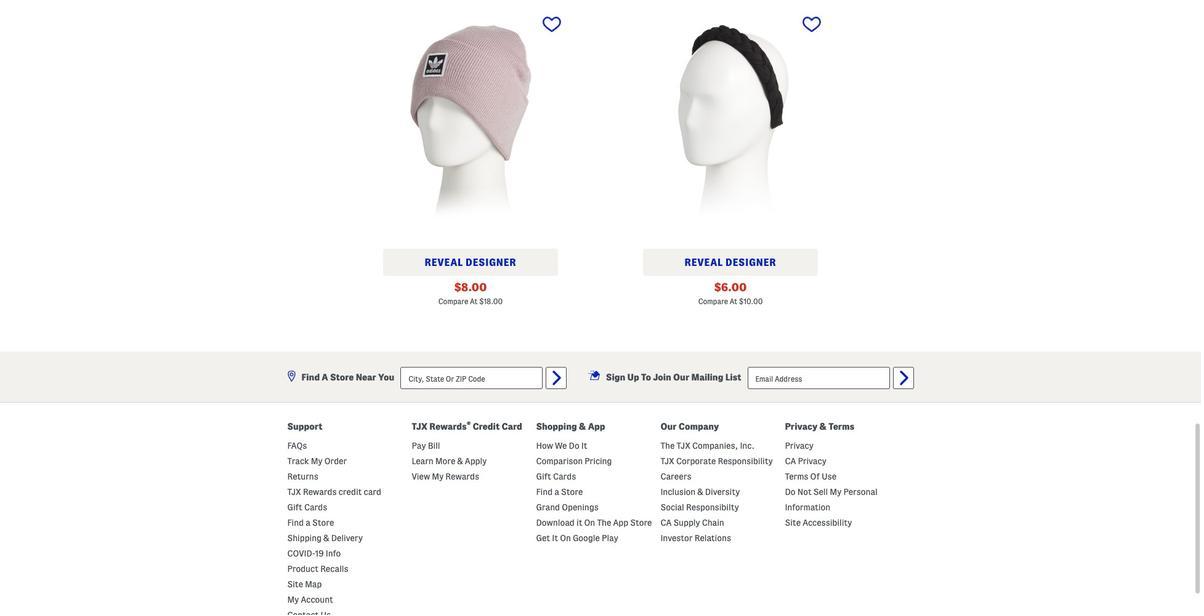 Task type: vqa. For each thing, say whether or not it's contained in the screenshot.
Of
yes



Task type: describe. For each thing, give the bounding box(es) containing it.
reveal for 8.00
[[425, 258, 463, 268]]

you
[[378, 373, 395, 383]]

privacy for ca
[[785, 442, 814, 451]]

8.00
[[461, 282, 487, 294]]

tjx up careers
[[661, 457, 675, 467]]

investor relations link
[[661, 534, 731, 544]]

tjx inside "tjx rewards ® credit card"
[[412, 422, 428, 432]]

companies,
[[693, 442, 738, 451]]

8.00 compare at 18.00
[[439, 282, 503, 306]]

find a store near you link
[[287, 371, 395, 383]]

site accessibility link
[[785, 519, 852, 528]]

cards inside 'faqs track my order returns tjx rewards credit card gift cards find a store shipping & delivery covid-19 info product recalls site map my account'
[[304, 503, 327, 513]]

& right shopping
[[579, 422, 586, 432]]

careers
[[661, 472, 692, 482]]

up
[[628, 373, 639, 383]]

of
[[811, 472, 820, 482]]

supply
[[674, 519, 700, 528]]

careers link
[[661, 472, 692, 482]]

mailing
[[692, 373, 724, 383]]

2 vertical spatial privacy
[[798, 457, 827, 467]]

relations
[[695, 534, 731, 544]]

accessibility
[[803, 519, 852, 528]]

privacy & terms
[[785, 422, 855, 432]]

site inside "privacy ca privacy terms of use do not sell my personal information site accessibility"
[[785, 519, 801, 528]]

at for 6.00
[[730, 298, 738, 306]]

sign up to join our mailing list
[[606, 373, 742, 383]]

& inside the tjx companies, inc. tjx corporate responsibility careers inclusion & diversity social responsibilty ca supply chain investor relations
[[698, 488, 704, 498]]

ca inside the tjx companies, inc. tjx corporate responsibility careers inclusion & diversity social responsibilty ca supply chain investor relations
[[661, 519, 672, 528]]

shipping
[[287, 534, 322, 544]]

19
[[315, 549, 324, 559]]

10.00
[[744, 298, 763, 306]]

product recalls link
[[287, 565, 348, 575]]

store inside 'faqs track my order returns tjx rewards credit card gift cards find a store shipping & delivery covid-19 info product recalls site map my account'
[[312, 519, 334, 528]]

learn
[[412, 457, 434, 467]]

0 horizontal spatial it
[[552, 534, 558, 544]]

card
[[364, 488, 381, 498]]

delivery
[[331, 534, 363, 544]]

join
[[653, 373, 672, 383]]

grand
[[536, 503, 560, 513]]

rewards inside pay bill learn more & apply view my rewards
[[446, 472, 479, 482]]

pay
[[412, 442, 426, 451]]

privacy for &
[[785, 422, 818, 432]]

shopping
[[536, 422, 577, 432]]

near
[[356, 373, 376, 383]]

covid-
[[287, 549, 315, 559]]

my account link
[[287, 596, 333, 605]]

google
[[573, 534, 600, 544]]

track my order link
[[287, 457, 347, 467]]

sell
[[814, 488, 828, 498]]

track
[[287, 457, 309, 467]]

reveal designer for 6.00
[[685, 258, 777, 268]]

®
[[467, 421, 471, 429]]

faqs link
[[287, 442, 307, 451]]

0 vertical spatial terms
[[829, 422, 855, 432]]

braided headband image
[[639, 14, 823, 243]]

6.00 compare at 10.00
[[699, 282, 763, 306]]

account
[[301, 596, 333, 605]]

find inside 'faqs track my order returns tjx rewards credit card gift cards find a store shipping & delivery covid-19 info product recalls site map my account'
[[287, 519, 304, 528]]

recalls
[[321, 565, 348, 575]]

diversity
[[705, 488, 740, 498]]

bill
[[428, 442, 440, 451]]

privacy link
[[785, 442, 814, 451]]

social
[[661, 503, 685, 513]]

map
[[305, 580, 322, 590]]

view
[[412, 472, 430, 482]]

1 horizontal spatial gift cards link
[[536, 472, 576, 482]]

rewards inside 'faqs track my order returns tjx rewards credit card gift cards find a store shipping & delivery covid-19 info product recalls site map my account'
[[303, 488, 337, 498]]

find a store near you
[[302, 373, 395, 383]]

openings
[[562, 503, 599, 513]]

to
[[641, 373, 651, 383]]

tjx rewards credit card link
[[287, 488, 381, 498]]

cards inside how we do it comparison pricing gift cards find a store grand openings download it on the app store get it on google play
[[553, 472, 576, 482]]

the inside the tjx companies, inc. tjx corporate responsibility careers inclusion & diversity social responsibilty ca supply chain investor relations
[[661, 442, 675, 451]]

play
[[602, 534, 619, 544]]

shipping & delivery link
[[287, 534, 363, 544]]

at for 8.00
[[470, 298, 478, 306]]

the tjx companies, inc. tjx corporate responsibility careers inclusion & diversity social responsibilty ca supply chain investor relations
[[661, 442, 773, 544]]

designer for 8.00
[[466, 258, 517, 268]]

investor
[[661, 534, 693, 544]]

compare for 6.00
[[699, 298, 728, 306]]

apply
[[465, 457, 487, 467]]

& inside 'faqs track my order returns tjx rewards credit card gift cards find a store shipping & delivery covid-19 info product recalls site map my account'
[[324, 534, 329, 544]]

do inside how we do it comparison pricing gift cards find a store grand openings download it on the app store get it on google play
[[569, 442, 580, 451]]

download
[[536, 519, 575, 528]]

rewards inside "tjx rewards ® credit card"
[[430, 422, 467, 432]]

we
[[555, 442, 567, 451]]

& inside pay bill learn more & apply view my rewards
[[458, 457, 463, 467]]

designer for 6.00
[[726, 258, 777, 268]]

more
[[436, 457, 456, 467]]



Task type: locate. For each thing, give the bounding box(es) containing it.
1 vertical spatial cards
[[304, 503, 327, 513]]

rewards up bill
[[430, 422, 467, 432]]

1 vertical spatial rewards
[[446, 472, 479, 482]]

0 vertical spatial cards
[[553, 472, 576, 482]]

2 vertical spatial rewards
[[303, 488, 337, 498]]

1 vertical spatial it
[[552, 534, 558, 544]]

app inside how we do it comparison pricing gift cards find a store grand openings download it on the app store get it on google play
[[613, 519, 629, 528]]

ca down privacy link
[[785, 457, 796, 467]]

1 horizontal spatial do
[[785, 488, 796, 498]]

find inside how we do it comparison pricing gift cards find a store grand openings download it on the app store get it on google play
[[536, 488, 553, 498]]

1 vertical spatial find
[[536, 488, 553, 498]]

2 at from the left
[[730, 298, 738, 306]]

1 horizontal spatial on
[[585, 519, 595, 528]]

credit
[[339, 488, 362, 498]]

pricing
[[585, 457, 612, 467]]

get it on google play link
[[536, 534, 619, 544]]

tjx up pay
[[412, 422, 428, 432]]

our right join
[[674, 373, 690, 383]]

a inside 'faqs track my order returns tjx rewards credit card gift cards find a store shipping & delivery covid-19 info product recalls site map my account'
[[306, 519, 311, 528]]

0 vertical spatial our
[[674, 373, 690, 383]]

do left not
[[785, 488, 796, 498]]

1 horizontal spatial ca
[[785, 457, 796, 467]]

6.00
[[722, 282, 747, 294]]

the inside how we do it comparison pricing gift cards find a store grand openings download it on the app store get it on google play
[[597, 519, 612, 528]]

compare down 6.00
[[699, 298, 728, 306]]

1 horizontal spatial click or press b to reveal designer element
[[643, 249, 818, 276]]

2 click or press b to reveal designer element from the left
[[643, 249, 818, 276]]

0 horizontal spatial reveal designer
[[425, 258, 517, 268]]

gift inside how we do it comparison pricing gift cards find a store grand openings download it on the app store get it on google play
[[536, 472, 551, 482]]

find up grand
[[536, 488, 553, 498]]

at inside 8.00 compare at 18.00
[[470, 298, 478, 306]]

returns
[[287, 472, 318, 482]]

Find A Store Near You text field
[[401, 368, 543, 390]]

tjx inside 'faqs track my order returns tjx rewards credit card gift cards find a store shipping & delivery covid-19 info product recalls site map my account'
[[287, 488, 301, 498]]

find left a
[[302, 373, 320, 383]]

1 compare from the left
[[439, 298, 469, 306]]

0 vertical spatial gift
[[536, 472, 551, 482]]

at down 6.00
[[730, 298, 738, 306]]

click or press b to reveal designer element for 8.00
[[383, 249, 558, 276]]

at inside 6.00 compare at 10.00
[[730, 298, 738, 306]]

reveal designer for 8.00
[[425, 258, 517, 268]]

not
[[798, 488, 812, 498]]

1 vertical spatial privacy
[[785, 442, 814, 451]]

None submit
[[546, 368, 567, 390], [893, 368, 914, 390], [546, 368, 567, 390], [893, 368, 914, 390]]

0 horizontal spatial terms
[[785, 472, 809, 482]]

ca
[[785, 457, 796, 467], [661, 519, 672, 528]]

0 horizontal spatial do
[[569, 442, 580, 451]]

1 click or press b to reveal designer element from the left
[[383, 249, 558, 276]]

tjx corporate responsibility link
[[661, 457, 773, 467]]

app up the pricing
[[588, 422, 606, 432]]

how we do it comparison pricing gift cards find a store grand openings download it on the app store get it on google play
[[536, 442, 652, 544]]

1 horizontal spatial gift
[[536, 472, 551, 482]]

0 vertical spatial gift cards link
[[536, 472, 576, 482]]

find a store link up shipping
[[287, 519, 334, 528]]

1 vertical spatial find a store link
[[287, 519, 334, 528]]

app up the play
[[613, 519, 629, 528]]

1 horizontal spatial site
[[785, 519, 801, 528]]

privacy up terms of use link
[[798, 457, 827, 467]]

app
[[588, 422, 606, 432], [613, 519, 629, 528]]

0 horizontal spatial at
[[470, 298, 478, 306]]

& up ca privacy link
[[820, 422, 827, 432]]

1 horizontal spatial at
[[730, 298, 738, 306]]

18.00
[[484, 298, 503, 306]]

at down 8.00
[[470, 298, 478, 306]]

site map link
[[287, 580, 322, 590]]

1 horizontal spatial a
[[555, 488, 560, 498]]

0 vertical spatial on
[[585, 519, 595, 528]]

terms up not
[[785, 472, 809, 482]]

card
[[502, 422, 522, 432]]

& up social responsibilty link
[[698, 488, 704, 498]]

inc.
[[740, 442, 755, 451]]

do right we
[[569, 442, 580, 451]]

1 horizontal spatial reveal designer
[[685, 258, 777, 268]]

rewards down the returns link
[[303, 488, 337, 498]]

0 horizontal spatial gift
[[287, 503, 302, 513]]

0 horizontal spatial app
[[588, 422, 606, 432]]

1 horizontal spatial app
[[613, 519, 629, 528]]

reveal designer up 8.00
[[425, 258, 517, 268]]

0 vertical spatial site
[[785, 519, 801, 528]]

0 vertical spatial find a store link
[[536, 488, 583, 498]]

1 horizontal spatial compare
[[699, 298, 728, 306]]

1 horizontal spatial find a store link
[[536, 488, 583, 498]]

our
[[674, 373, 690, 383], [661, 422, 677, 432]]

site inside 'faqs track my order returns tjx rewards credit card gift cards find a store shipping & delivery covid-19 info product recalls site map my account'
[[287, 580, 303, 590]]

1 reveal designer from the left
[[425, 258, 517, 268]]

inclusion
[[661, 488, 696, 498]]

0 vertical spatial privacy
[[785, 422, 818, 432]]

0 vertical spatial rewards
[[430, 422, 467, 432]]

1 vertical spatial do
[[785, 488, 796, 498]]

1 vertical spatial a
[[306, 519, 311, 528]]

1 designer from the left
[[466, 258, 517, 268]]

support
[[287, 422, 323, 432]]

& right more
[[458, 457, 463, 467]]

store up shipping & delivery link
[[312, 519, 334, 528]]

the tjx companies, inc. link
[[661, 442, 755, 451]]

0 vertical spatial ca
[[785, 457, 796, 467]]

terms inside "privacy ca privacy terms of use do not sell my personal information site accessibility"
[[785, 472, 809, 482]]

terms
[[829, 422, 855, 432], [785, 472, 809, 482]]

tjx up corporate
[[677, 442, 691, 451]]

compare inside 6.00 compare at 10.00
[[699, 298, 728, 306]]

a
[[322, 373, 328, 383]]

grand openings link
[[536, 503, 599, 513]]

reveal for 6.00
[[685, 258, 723, 268]]

sign
[[606, 373, 626, 383]]

at
[[470, 298, 478, 306], [730, 298, 738, 306]]

do inside "privacy ca privacy terms of use do not sell my personal information site accessibility"
[[785, 488, 796, 498]]

tjx down the returns link
[[287, 488, 301, 498]]

click or press b to reveal designer element for 6.00
[[643, 249, 818, 276]]

reveal up 6.00
[[685, 258, 723, 268]]

store left supply
[[631, 519, 652, 528]]

site down product
[[287, 580, 303, 590]]

reveal up 8.00
[[425, 258, 463, 268]]

cards
[[553, 472, 576, 482], [304, 503, 327, 513]]

rewards down learn more & apply link
[[446, 472, 479, 482]]

my down site map link at bottom
[[287, 596, 299, 605]]

1 horizontal spatial cards
[[553, 472, 576, 482]]

terms up use
[[829, 422, 855, 432]]

view my rewards link
[[412, 472, 479, 482]]

1 vertical spatial app
[[613, 519, 629, 528]]

faqs
[[287, 442, 307, 451]]

product
[[287, 565, 319, 575]]

ca inside "privacy ca privacy terms of use do not sell my personal information site accessibility"
[[785, 457, 796, 467]]

pay bill link
[[412, 442, 440, 451]]

privacy up privacy link
[[785, 422, 818, 432]]

tall utility beanie image
[[379, 14, 563, 243]]

a
[[555, 488, 560, 498], [306, 519, 311, 528]]

0 horizontal spatial designer
[[466, 258, 517, 268]]

click or press b to reveal designer element up 6.00
[[643, 249, 818, 276]]

2 vertical spatial find
[[287, 519, 304, 528]]

how
[[536, 442, 553, 451]]

0 vertical spatial it
[[582, 442, 588, 451]]

0 vertical spatial the
[[661, 442, 675, 451]]

shopping & app
[[536, 422, 606, 432]]

my inside pay bill learn more & apply view my rewards
[[432, 472, 444, 482]]

credit
[[473, 422, 500, 432]]

ca supply chain link
[[661, 519, 725, 528]]

rewards
[[430, 422, 467, 432], [446, 472, 479, 482], [303, 488, 337, 498]]

click or press b to reveal designer element
[[383, 249, 558, 276], [643, 249, 818, 276]]

inclusion & diversity link
[[661, 488, 740, 498]]

click or press b to reveal designer element up 8.00
[[383, 249, 558, 276]]

list
[[726, 373, 742, 383]]

gift
[[536, 472, 551, 482], [287, 503, 302, 513]]

info
[[326, 549, 341, 559]]

comparison pricing link
[[536, 457, 612, 467]]

0 horizontal spatial click or press b to reveal designer element
[[383, 249, 558, 276]]

cards down comparison
[[553, 472, 576, 482]]

it right get
[[552, 534, 558, 544]]

privacy ca privacy terms of use do not sell my personal information site accessibility
[[785, 442, 878, 528]]

personal
[[844, 488, 878, 498]]

corporate
[[677, 457, 716, 467]]

1 vertical spatial the
[[597, 519, 612, 528]]

reveal designer
[[425, 258, 517, 268], [685, 258, 777, 268]]

1 horizontal spatial it
[[582, 442, 588, 451]]

1 vertical spatial gift
[[287, 503, 302, 513]]

1 at from the left
[[470, 298, 478, 306]]

0 horizontal spatial compare
[[439, 298, 469, 306]]

our company
[[661, 422, 719, 432]]

1 vertical spatial our
[[661, 422, 677, 432]]

download it on the app store link
[[536, 519, 652, 528]]

find
[[302, 373, 320, 383], [536, 488, 553, 498], [287, 519, 304, 528]]

0 horizontal spatial the
[[597, 519, 612, 528]]

designer
[[466, 258, 517, 268], [726, 258, 777, 268]]

0 horizontal spatial find a store link
[[287, 519, 334, 528]]

privacy
[[785, 422, 818, 432], [785, 442, 814, 451], [798, 457, 827, 467]]

my right track
[[311, 457, 323, 467]]

it
[[577, 519, 583, 528]]

terms of use link
[[785, 472, 837, 482]]

responsibilty
[[686, 503, 739, 513]]

&
[[579, 422, 586, 432], [820, 422, 827, 432], [458, 457, 463, 467], [698, 488, 704, 498], [324, 534, 329, 544]]

0 horizontal spatial gift cards link
[[287, 503, 327, 513]]

it
[[582, 442, 588, 451], [552, 534, 558, 544]]

responsibility
[[718, 457, 773, 467]]

0 vertical spatial do
[[569, 442, 580, 451]]

order
[[325, 457, 347, 467]]

use
[[822, 472, 837, 482]]

cards down tjx rewards credit card link
[[304, 503, 327, 513]]

1 horizontal spatial reveal
[[685, 258, 723, 268]]

0 horizontal spatial reveal
[[425, 258, 463, 268]]

& up info
[[324, 534, 329, 544]]

compare inside 8.00 compare at 18.00
[[439, 298, 469, 306]]

designer up 6.00
[[726, 258, 777, 268]]

2 compare from the left
[[699, 298, 728, 306]]

the down our company
[[661, 442, 675, 451]]

0 horizontal spatial ca
[[661, 519, 672, 528]]

1 vertical spatial site
[[287, 580, 303, 590]]

social responsibilty link
[[661, 503, 739, 513]]

0 horizontal spatial on
[[560, 534, 571, 544]]

my right view
[[432, 472, 444, 482]]

learn more & apply link
[[412, 457, 487, 467]]

compare down 8.00
[[439, 298, 469, 306]]

ca privacy link
[[785, 457, 827, 467]]

returns link
[[287, 472, 318, 482]]

designer up 8.00
[[466, 258, 517, 268]]

1 horizontal spatial the
[[661, 442, 675, 451]]

store right a
[[330, 373, 354, 383]]

0 vertical spatial find
[[302, 373, 320, 383]]

Sign Up To Join Our Mailing List email field
[[748, 368, 890, 390]]

store up grand openings link
[[561, 488, 583, 498]]

gift inside 'faqs track my order returns tjx rewards credit card gift cards find a store shipping & delivery covid-19 info product recalls site map my account'
[[287, 503, 302, 513]]

how we do it link
[[536, 442, 588, 451]]

1 vertical spatial ca
[[661, 519, 672, 528]]

ca down social
[[661, 519, 672, 528]]

0 horizontal spatial site
[[287, 580, 303, 590]]

1 reveal from the left
[[425, 258, 463, 268]]

privacy up ca privacy link
[[785, 442, 814, 451]]

gift cards link up shipping
[[287, 503, 327, 513]]

pay bill learn more & apply view my rewards
[[412, 442, 487, 482]]

gift cards link down comparison
[[536, 472, 576, 482]]

site down information
[[785, 519, 801, 528]]

do not sell my personal information link
[[785, 488, 878, 513]]

2 reveal designer from the left
[[685, 258, 777, 268]]

covid-19 info link
[[287, 549, 341, 559]]

compare for 8.00
[[439, 298, 469, 306]]

1 vertical spatial terms
[[785, 472, 809, 482]]

1 horizontal spatial designer
[[726, 258, 777, 268]]

my right sell
[[830, 488, 842, 498]]

my inside "privacy ca privacy terms of use do not sell my personal information site accessibility"
[[830, 488, 842, 498]]

it up comparison pricing link
[[582, 442, 588, 451]]

2 reveal from the left
[[685, 258, 723, 268]]

0 vertical spatial a
[[555, 488, 560, 498]]

the up the play
[[597, 519, 612, 528]]

a up shipping
[[306, 519, 311, 528]]

on down download
[[560, 534, 571, 544]]

2 designer from the left
[[726, 258, 777, 268]]

a inside how we do it comparison pricing gift cards find a store grand openings download it on the app store get it on google play
[[555, 488, 560, 498]]

get
[[536, 534, 550, 544]]

company
[[679, 422, 719, 432]]

the
[[661, 442, 675, 451], [597, 519, 612, 528]]

gift down the returns link
[[287, 503, 302, 513]]

tjx
[[412, 422, 428, 432], [677, 442, 691, 451], [661, 457, 675, 467], [287, 488, 301, 498]]

a up grand
[[555, 488, 560, 498]]

0 horizontal spatial cards
[[304, 503, 327, 513]]

faqs track my order returns tjx rewards credit card gift cards find a store shipping & delivery covid-19 info product recalls site map my account
[[287, 442, 381, 605]]

find a store link up grand openings link
[[536, 488, 583, 498]]

gift down comparison
[[536, 472, 551, 482]]

on
[[585, 519, 595, 528], [560, 534, 571, 544]]

on right "it"
[[585, 519, 595, 528]]

reveal
[[425, 258, 463, 268], [685, 258, 723, 268]]

reveal designer up 6.00
[[685, 258, 777, 268]]

0 horizontal spatial a
[[306, 519, 311, 528]]

our left company
[[661, 422, 677, 432]]

comparison
[[536, 457, 583, 467]]

find up shipping
[[287, 519, 304, 528]]

1 vertical spatial on
[[560, 534, 571, 544]]

1 vertical spatial gift cards link
[[287, 503, 327, 513]]

1 horizontal spatial terms
[[829, 422, 855, 432]]

0 vertical spatial app
[[588, 422, 606, 432]]



